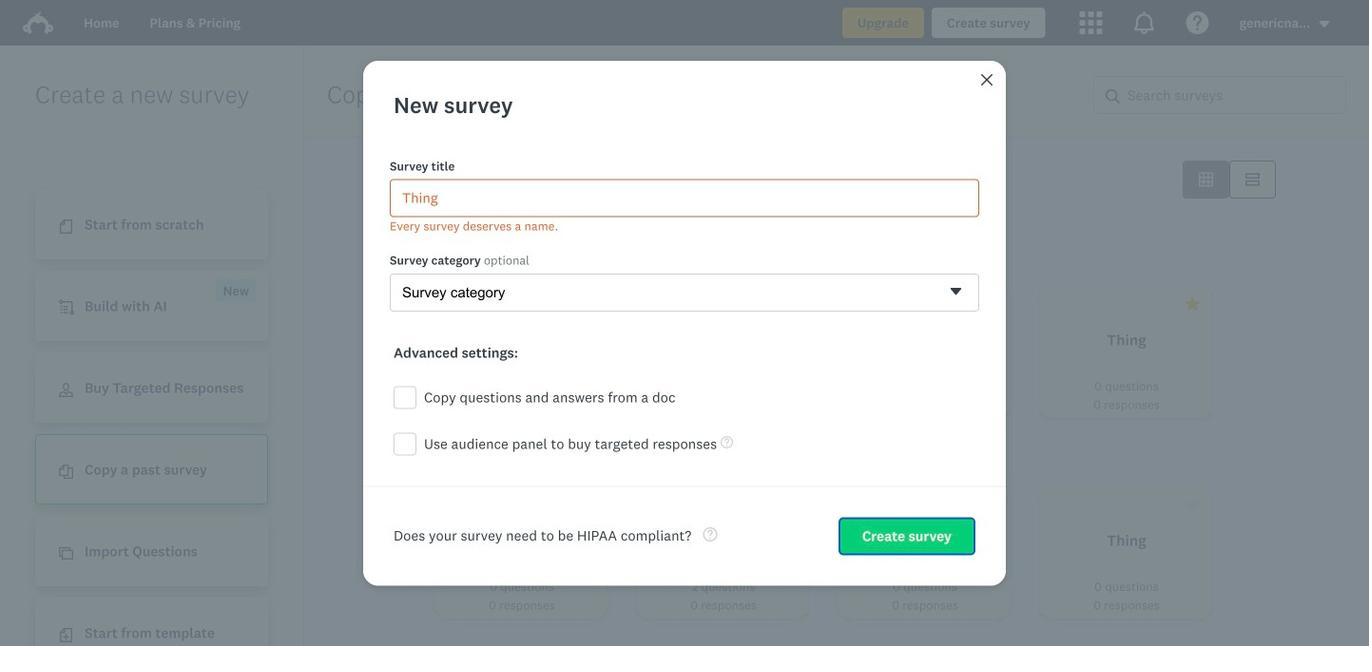 Task type: vqa. For each thing, say whether or not it's contained in the screenshot.
Brand logo
yes



Task type: locate. For each thing, give the bounding box(es) containing it.
search image
[[1106, 89, 1120, 104]]

clone image
[[59, 547, 73, 561]]

close image
[[979, 72, 994, 87], [981, 74, 993, 85]]

1 brand logo image from the top
[[23, 8, 53, 38]]

help image
[[721, 436, 733, 449], [703, 528, 717, 542]]

grid image
[[1199, 173, 1213, 187]]

starfilled image
[[554, 173, 569, 187], [581, 297, 595, 311], [1186, 297, 1200, 311], [1186, 497, 1200, 511]]

document image
[[59, 220, 73, 234]]

dropdown arrow icon image
[[1318, 18, 1331, 31], [1319, 21, 1329, 28]]

starfilled image
[[782, 297, 797, 311]]

products icon image
[[1080, 11, 1103, 34], [1080, 11, 1103, 34]]

1 horizontal spatial help image
[[721, 436, 733, 449]]

0 horizontal spatial help image
[[703, 528, 717, 542]]

textboxmultiple image
[[1245, 173, 1260, 187]]

documentclone image
[[59, 465, 73, 479]]

dialog
[[363, 61, 1006, 586]]

brand logo image
[[23, 8, 53, 38], [23, 11, 53, 34]]



Task type: describe. For each thing, give the bounding box(es) containing it.
Survey name field
[[390, 179, 979, 217]]

0 vertical spatial help image
[[721, 436, 733, 449]]

user image
[[59, 383, 73, 398]]

2 brand logo image from the top
[[23, 11, 53, 34]]

1 vertical spatial help image
[[703, 528, 717, 542]]

notification center icon image
[[1133, 11, 1156, 34]]

help icon image
[[1186, 11, 1209, 34]]

Search surveys field
[[1120, 77, 1345, 113]]

documentplus image
[[59, 629, 73, 643]]



